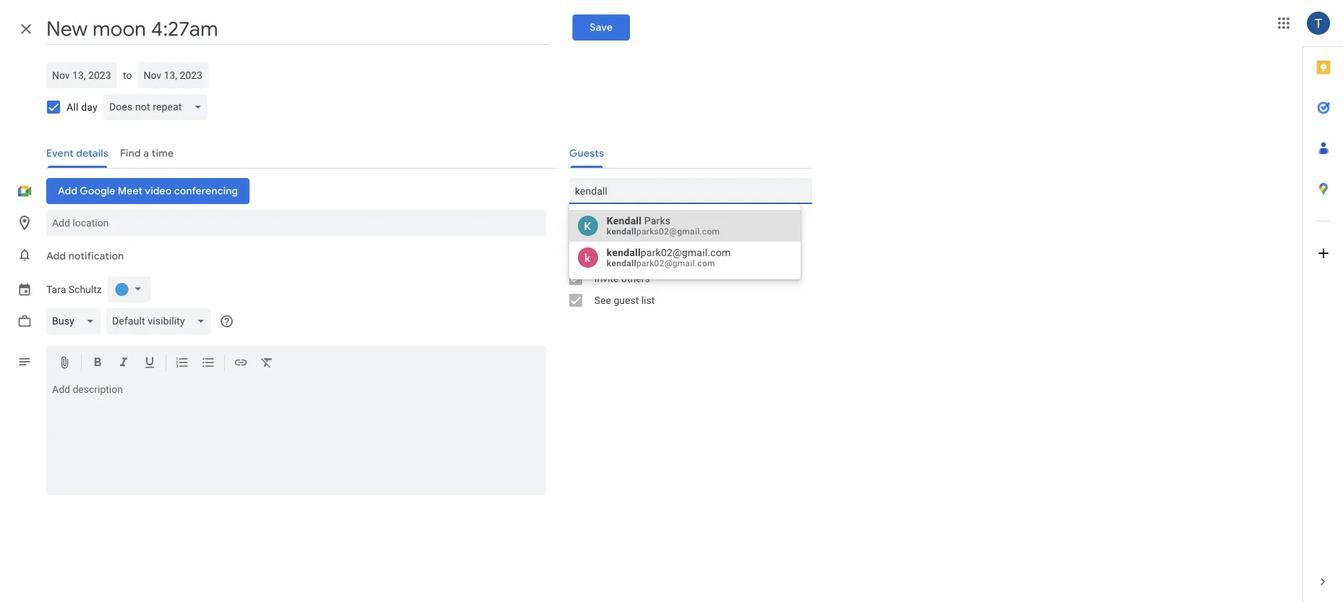 Task type: vqa. For each thing, say whether or not it's contained in the screenshot.
Save BUTTON
yes



Task type: locate. For each thing, give the bounding box(es) containing it.
None field
[[103, 94, 214, 120], [46, 308, 106, 334], [106, 308, 217, 334], [103, 94, 214, 120], [46, 308, 106, 334], [106, 308, 217, 334]]

guest
[[614, 294, 639, 306]]

see
[[595, 294, 612, 306]]

kendall for kendall
[[607, 226, 637, 237]]

add notification
[[46, 250, 124, 263]]

Description text field
[[46, 384, 546, 492]]

bulleted list image
[[201, 355, 216, 372]]

tara
[[46, 284, 66, 295]]

kendall up modify event
[[607, 226, 637, 237]]

1 kendall from the top
[[607, 226, 637, 237]]

group
[[558, 224, 813, 311]]

list box
[[569, 210, 801, 274]]

schultz
[[69, 284, 102, 295]]

guest
[[569, 229, 596, 241]]

park02@gmail.com
[[641, 247, 731, 258], [637, 258, 716, 268]]

kendall park02@gmail.com kendall park02@gmail.com
[[607, 247, 731, 268]]

tab list
[[1304, 47, 1344, 562]]

Start date text field
[[52, 67, 111, 84]]

add notification button
[[41, 239, 130, 274]]

day
[[81, 101, 98, 113]]

underline image
[[143, 355, 157, 372]]

all
[[67, 101, 79, 113]]

tara schultz
[[46, 284, 102, 295]]

all day
[[67, 101, 98, 113]]

save button
[[573, 14, 630, 41]]

kendall down permissions
[[607, 247, 641, 258]]

3 kendall from the top
[[607, 258, 637, 268]]

kendall for kendall
[[607, 258, 637, 268]]

others
[[622, 272, 650, 284]]

bold image
[[90, 355, 105, 372]]

guest permissions
[[569, 229, 654, 241]]

kendall
[[607, 226, 637, 237], [607, 247, 641, 258], [607, 258, 637, 268]]

event
[[628, 251, 653, 263]]

kendall inside kendall parks kendall parks02@gmail.com
[[607, 226, 637, 237]]

kendall up invite others
[[607, 258, 637, 268]]

see guest list
[[595, 294, 655, 306]]



Task type: describe. For each thing, give the bounding box(es) containing it.
insert link image
[[234, 355, 248, 372]]

modify event
[[595, 251, 653, 263]]

list box containing kendall
[[569, 210, 801, 274]]

End date text field
[[144, 67, 203, 84]]

save
[[590, 21, 613, 34]]

invite
[[595, 272, 619, 284]]

kendall parks kendall parks02@gmail.com
[[607, 215, 720, 237]]

Title text field
[[46, 13, 550, 45]]

permissions
[[598, 229, 654, 241]]

to
[[123, 69, 132, 81]]

modify
[[595, 251, 626, 263]]

numbered list image
[[175, 355, 190, 372]]

add
[[46, 250, 66, 263]]

formatting options toolbar
[[46, 346, 546, 381]]

Location text field
[[52, 210, 540, 236]]

invite others
[[595, 272, 650, 284]]

2 kendall from the top
[[607, 247, 641, 258]]

parks
[[645, 215, 671, 227]]

Guests text field
[[575, 178, 807, 204]]

notification
[[68, 250, 124, 263]]

list
[[642, 294, 655, 306]]

group containing guest permissions
[[558, 224, 813, 311]]

kendall
[[607, 215, 642, 227]]

remove formatting image
[[260, 355, 274, 372]]

parks02@gmail.com
[[637, 226, 720, 237]]

italic image
[[117, 355, 131, 372]]



